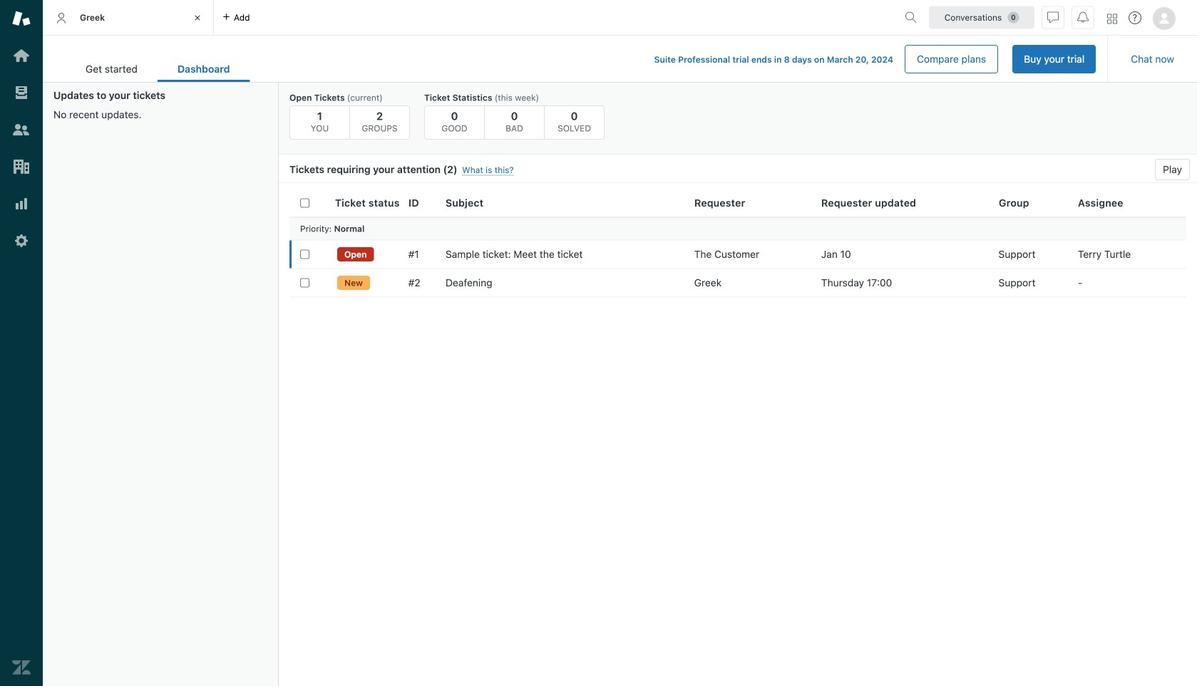 Task type: locate. For each thing, give the bounding box(es) containing it.
get started image
[[12, 46, 31, 65]]

main element
[[0, 0, 43, 687]]

organizations image
[[12, 158, 31, 176]]

None checkbox
[[300, 250, 309, 259]]

tabs tab list
[[43, 0, 899, 36]]

views image
[[12, 83, 31, 102]]

1 vertical spatial tab
[[66, 56, 158, 82]]

grid
[[279, 189, 1197, 687]]

tab list
[[66, 56, 250, 82]]

None checkbox
[[300, 278, 309, 288]]

admin image
[[12, 232, 31, 250]]

tab
[[43, 0, 214, 36], [66, 56, 158, 82]]



Task type: describe. For each thing, give the bounding box(es) containing it.
zendesk image
[[12, 659, 31, 677]]

notifications image
[[1078, 12, 1089, 23]]

close image
[[190, 11, 205, 25]]

zendesk support image
[[12, 9, 31, 28]]

button displays agent's chat status as invisible. image
[[1048, 12, 1059, 23]]

get help image
[[1129, 11, 1142, 24]]

Select All Tickets checkbox
[[300, 198, 309, 208]]

March 20, 2024 text field
[[827, 55, 894, 65]]

zendesk products image
[[1107, 14, 1117, 24]]

customers image
[[12, 121, 31, 139]]

0 vertical spatial tab
[[43, 0, 214, 36]]

reporting image
[[12, 195, 31, 213]]



